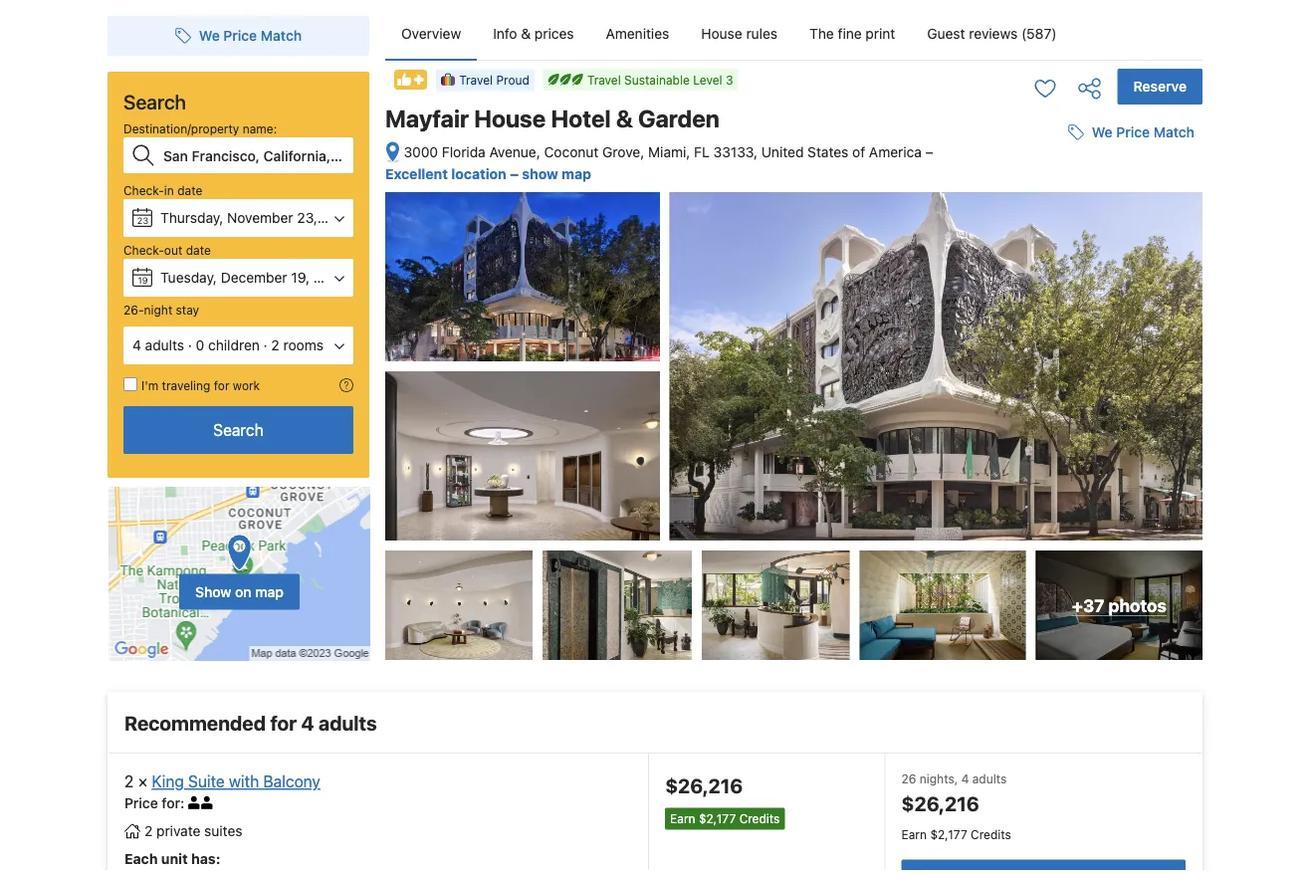 Task type: locate. For each thing, give the bounding box(es) containing it.
check-in date
[[123, 183, 203, 197]]

0 vertical spatial reviews
[[969, 25, 1018, 42]]

1 vertical spatial map
[[255, 584, 284, 600]]

19,
[[291, 269, 310, 286]]

1 vertical spatial reviews
[[1101, 234, 1143, 248]]

reviews left (587)
[[969, 25, 1018, 42]]

0 vertical spatial of
[[853, 144, 866, 160]]

price for :
[[124, 795, 188, 812]]

1 horizontal spatial reviews
[[1101, 234, 1143, 248]]

staff,
[[960, 276, 992, 291]]

0 horizontal spatial travel
[[459, 73, 493, 87]]

recommended for 4 adults
[[124, 711, 377, 735]]

1 vertical spatial we
[[1092, 124, 1113, 141]]

1 vertical spatial excellent
[[952, 447, 1015, 463]]

we price match up name:
[[199, 27, 302, 44]]

1 horizontal spatial we price match
[[1092, 124, 1195, 141]]

search inside button
[[213, 421, 264, 440]]

1 horizontal spatial 2
[[271, 337, 280, 354]]

1 horizontal spatial $2,177
[[931, 828, 968, 842]]

show
[[195, 584, 231, 600]]

0 vertical spatial search
[[123, 90, 186, 113]]

room, up good,
[[996, 276, 1031, 291]]

2023 right "23,"
[[321, 210, 355, 226]]

tuesday, december 19, 2023
[[160, 269, 347, 286]]

1 vertical spatial earn
[[902, 828, 927, 842]]

for up "balcony"
[[270, 711, 297, 735]]

0 horizontal spatial reviews
[[969, 25, 1018, 42]]

2 check- from the top
[[123, 243, 164, 257]]

1 vertical spatial we price match button
[[1060, 115, 1203, 151]]

amenities link
[[590, 8, 685, 60]]

avenue,
[[490, 144, 541, 160]]

2023 for thursday, november 23, 2023
[[321, 210, 355, 226]]

for left work
[[214, 378, 230, 392]]

adults
[[145, 337, 184, 354], [319, 711, 377, 735], [973, 772, 1007, 786]]

2 × king suite with balcony
[[124, 772, 320, 791]]

each unit has:
[[124, 851, 221, 868]]

adults inside 26 nights, 4 adults $26,216
[[973, 772, 1007, 786]]

thursday, november 23, 2023
[[160, 210, 355, 226]]

check- for in
[[123, 183, 164, 197]]

balcony
[[263, 772, 320, 791]]

match down reserve button
[[1154, 124, 1195, 141]]

has:
[[191, 851, 221, 868]]

we up wonderful
[[1092, 124, 1113, 141]]

0 vertical spatial check-
[[123, 183, 164, 197]]

0 horizontal spatial earn
[[670, 812, 696, 826]]

good,
[[990, 292, 1024, 306]]

1 horizontal spatial map
[[562, 166, 592, 182]]

occupancy image down suite
[[201, 797, 214, 810]]

23
[[137, 215, 149, 226]]

match for we price match dropdown button in the "search" section
[[261, 27, 302, 44]]

2 horizontal spatial for
[[270, 711, 297, 735]]

1 occupancy image from the left
[[188, 797, 201, 810]]

0 horizontal spatial &
[[521, 25, 531, 42]]

map right 'on'
[[255, 584, 284, 600]]

we price match button up name:
[[167, 18, 310, 54]]

1 horizontal spatial credits
[[971, 828, 1012, 842]]

bath
[[1034, 276, 1061, 291]]

2 occupancy image from the left
[[201, 797, 214, 810]]

we price match inside "search" section
[[199, 27, 302, 44]]

states
[[808, 144, 849, 160], [1071, 393, 1107, 407]]

1 · from the left
[[188, 337, 192, 354]]

1 horizontal spatial ·
[[264, 337, 268, 354]]

&
[[521, 25, 531, 42], [616, 105, 633, 132]]

1 vertical spatial we price match
[[1092, 124, 1195, 141]]

adults left 0
[[145, 337, 184, 354]]

house up avenue,
[[474, 105, 546, 132]]

credits
[[740, 812, 780, 826], [971, 828, 1012, 842]]

4 right nights,
[[962, 772, 969, 786]]

& right info
[[521, 25, 531, 42]]

0 horizontal spatial ·
[[188, 337, 192, 354]]

0 vertical spatial we
[[199, 27, 220, 44]]

states up location!
[[1071, 393, 1107, 407]]

room, left and
[[1065, 276, 1100, 291]]

0 horizontal spatial price
[[124, 795, 158, 812]]

adults up "balcony"
[[319, 711, 377, 735]]

reviews inside wonderful 587 reviews
[[1101, 234, 1143, 248]]

earn
[[670, 812, 696, 826], [902, 828, 927, 842]]

:
[[180, 795, 185, 812]]

excellent down 3000
[[385, 166, 448, 182]]

0 horizontal spatial 2
[[144, 823, 153, 840]]

4 inside button
[[132, 337, 141, 354]]

2023 right 19,
[[313, 269, 347, 286]]

1 horizontal spatial room,
[[1065, 276, 1100, 291]]

united right jean
[[1030, 393, 1067, 407]]

print
[[866, 25, 896, 42]]

0 vertical spatial match
[[261, 27, 302, 44]]

map inside "search" section
[[255, 584, 284, 600]]

and
[[1103, 276, 1126, 291]]

we inside "search" section
[[199, 27, 220, 44]]

0 vertical spatial america
[[869, 144, 922, 160]]

+37 photos
[[1072, 595, 1167, 616]]

1 vertical spatial $2,177
[[931, 828, 968, 842]]

we price match down reserve button
[[1092, 124, 1195, 141]]

4 down 26-
[[132, 337, 141, 354]]

occupancy image
[[188, 797, 201, 810], [201, 797, 214, 810]]

reviews
[[969, 25, 1018, 42], [1101, 234, 1143, 248]]

match up name:
[[261, 27, 302, 44]]

0 vertical spatial house
[[701, 25, 743, 42]]

0 vertical spatial 2
[[271, 337, 280, 354]]

house rules
[[701, 25, 778, 42]]

price inside "search" section
[[224, 27, 257, 44]]

1 horizontal spatial we price match button
[[1060, 115, 1203, 151]]

0 horizontal spatial match
[[261, 27, 302, 44]]

2 up each
[[144, 823, 153, 840]]

check-out date
[[123, 243, 211, 257]]

$26,216
[[665, 774, 743, 798], [902, 792, 980, 815]]

earn $2,177 credits
[[670, 812, 780, 826], [902, 828, 1012, 842]]

match inside "search" section
[[261, 27, 302, 44]]

reviews down wonderful
[[1101, 234, 1143, 248]]

1 horizontal spatial states
[[1071, 393, 1107, 407]]

1 vertical spatial 4
[[301, 711, 314, 735]]

overview
[[401, 25, 461, 42]]

1 horizontal spatial search
[[213, 421, 264, 440]]

0 vertical spatial united
[[762, 144, 804, 160]]

0 vertical spatial 4
[[132, 337, 141, 354]]

date for check-out date
[[186, 243, 211, 257]]

excellent location!
[[952, 447, 1078, 463]]

0 vertical spatial price
[[224, 27, 257, 44]]

0 horizontal spatial we price match button
[[167, 18, 310, 54]]

& up grove,
[[616, 105, 633, 132]]

2 inside button
[[271, 337, 280, 354]]

of
[[853, 144, 866, 160], [1110, 393, 1121, 407]]

date right out in the left top of the page
[[186, 243, 211, 257]]

states right 33133,
[[808, 144, 849, 160]]

date right in in the top of the page
[[177, 183, 203, 197]]

587
[[1075, 234, 1097, 248]]

price down reserve button
[[1117, 124, 1150, 141]]

0 vertical spatial 2023
[[321, 210, 355, 226]]

0 horizontal spatial of
[[853, 144, 866, 160]]

2 vertical spatial adults
[[973, 772, 1007, 786]]

0 vertical spatial earn
[[670, 812, 696, 826]]

0 horizontal spatial credits
[[740, 812, 780, 826]]

if you select this option, we'll show you popular business travel features like breakfast, wifi and free parking. image
[[340, 378, 354, 392], [340, 378, 354, 392]]

price up name:
[[224, 27, 257, 44]]

0 horizontal spatial –
[[510, 166, 519, 182]]

1 vertical spatial price
[[1117, 124, 1150, 141]]

9.2
[[1156, 222, 1179, 241]]

travel
[[587, 73, 621, 87], [459, 73, 493, 87]]

0 horizontal spatial earn $2,177 credits
[[670, 812, 780, 826]]

we up destination/property name:
[[199, 27, 220, 44]]

stay
[[176, 303, 199, 317]]

1 horizontal spatial earn $2,177 credits
[[902, 828, 1012, 842]]

2 vertical spatial for
[[162, 795, 180, 812]]

Where are you going? field
[[155, 137, 354, 173]]

1 vertical spatial america
[[1125, 393, 1171, 407]]

travel up hotel
[[587, 73, 621, 87]]

1 vertical spatial date
[[186, 243, 211, 257]]

2 travel from the left
[[459, 73, 493, 87]]

adults right nights,
[[973, 772, 1007, 786]]

2 horizontal spatial adults
[[973, 772, 1007, 786]]

0 horizontal spatial united
[[762, 144, 804, 160]]

for down king
[[162, 795, 180, 812]]

check- down 23
[[123, 243, 164, 257]]

1 vertical spatial for
[[270, 711, 297, 735]]

excellent
[[385, 166, 448, 182], [952, 447, 1015, 463]]

2 room, from the left
[[1065, 276, 1100, 291]]

house left the 'rules'
[[701, 25, 743, 42]]

26-night stay
[[123, 303, 199, 317]]

coconut
[[544, 144, 599, 160]]

adults inside button
[[145, 337, 184, 354]]

1 vertical spatial match
[[1154, 124, 1195, 141]]

mayfair
[[385, 105, 469, 132]]

0 horizontal spatial $2,177
[[699, 812, 736, 826]]

–
[[926, 144, 934, 160], [510, 166, 519, 182]]

excellent location – show map button
[[385, 166, 592, 182]]

4 for recommended for 4 adults
[[301, 711, 314, 735]]

price for right we price match dropdown button
[[1117, 124, 1150, 141]]

1 check- from the top
[[123, 183, 164, 197]]

united right 33133,
[[762, 144, 804, 160]]

$2,177
[[699, 812, 736, 826], [931, 828, 968, 842]]

1 horizontal spatial united
[[1030, 393, 1067, 407]]

2
[[271, 337, 280, 354], [144, 823, 153, 840]]

1 vertical spatial states
[[1071, 393, 1107, 407]]

4
[[132, 337, 141, 354], [301, 711, 314, 735], [962, 772, 969, 786]]

for inside "search" section
[[214, 378, 230, 392]]

i'm traveling for work
[[141, 378, 260, 392]]

guest reviews (587)
[[927, 25, 1057, 42]]

0 horizontal spatial states
[[808, 144, 849, 160]]

i'm
[[141, 378, 159, 392]]

price
[[224, 27, 257, 44], [1117, 124, 1150, 141], [124, 795, 158, 812]]

0 vertical spatial states
[[808, 144, 849, 160]]

0 vertical spatial for
[[214, 378, 230, 392]]

search down work
[[213, 421, 264, 440]]

4 up "balcony"
[[301, 711, 314, 735]]

sustainable
[[625, 73, 690, 87]]

0 horizontal spatial house
[[474, 105, 546, 132]]

1 travel from the left
[[587, 73, 621, 87]]

0 horizontal spatial search
[[123, 90, 186, 113]]

excellent down jean
[[952, 447, 1015, 463]]

travel left proud on the left top of page
[[459, 73, 493, 87]]

united
[[762, 144, 804, 160], [1030, 393, 1067, 407]]

we price match button down reserve button
[[1060, 115, 1203, 151]]

2 left rooms
[[271, 337, 280, 354]]

1 vertical spatial 2023
[[313, 269, 347, 286]]

info & prices link
[[477, 8, 590, 60]]

suite
[[188, 772, 225, 791]]

19
[[138, 275, 148, 285]]

we price match
[[199, 27, 302, 44], [1092, 124, 1195, 141]]

1 horizontal spatial america
[[1125, 393, 1171, 407]]

work
[[233, 378, 260, 392]]

(587)
[[1022, 25, 1057, 42]]

in
[[164, 183, 174, 197]]

price for we price match dropdown button in the "search" section
[[224, 27, 257, 44]]

4 inside 26 nights, 4 adults $26,216
[[962, 772, 969, 786]]

1 horizontal spatial match
[[1154, 124, 1195, 141]]

the
[[810, 25, 834, 42]]

0 vertical spatial map
[[562, 166, 592, 182]]

next image
[[1185, 310, 1197, 322]]

· left 0
[[188, 337, 192, 354]]

3000 florida avenue, coconut grove, miami, fl 33133, united states of america – excellent location – show map
[[385, 144, 934, 182]]

2023 for tuesday, december 19, 2023
[[313, 269, 347, 286]]

match
[[261, 27, 302, 44], [1154, 124, 1195, 141]]

wonderful
[[1066, 215, 1143, 234]]

0 horizontal spatial room,
[[996, 276, 1031, 291]]

search up destination/property
[[123, 90, 186, 113]]

search button
[[123, 406, 354, 454]]

map
[[562, 166, 592, 182], [255, 584, 284, 600]]

jean
[[982, 393, 1009, 407]]

0 horizontal spatial $26,216
[[665, 774, 743, 798]]

1 horizontal spatial for
[[214, 378, 230, 392]]

1 horizontal spatial travel
[[587, 73, 621, 87]]

1 horizontal spatial adults
[[319, 711, 377, 735]]

2 vertical spatial 4
[[962, 772, 969, 786]]

1 horizontal spatial we
[[1092, 124, 1113, 141]]

0 horizontal spatial america
[[869, 144, 922, 160]]

· right children on the top of page
[[264, 337, 268, 354]]

0 horizontal spatial we
[[199, 27, 220, 44]]

map down coconut
[[562, 166, 592, 182]]

price down 2 ×
[[124, 795, 158, 812]]

info
[[493, 25, 517, 42]]

occupancy image right :
[[188, 797, 201, 810]]

name:
[[243, 122, 277, 135]]

fl
[[694, 144, 710, 160]]

1 vertical spatial of
[[1110, 393, 1121, 407]]

check- for out
[[123, 243, 164, 257]]

check- up 23
[[123, 183, 164, 197]]

2 ×
[[124, 772, 148, 791]]

amenities
[[606, 25, 670, 42]]

1 horizontal spatial &
[[616, 105, 633, 132]]

0 vertical spatial we price match button
[[167, 18, 310, 54]]

1 horizontal spatial price
[[224, 27, 257, 44]]

1 horizontal spatial 4
[[301, 711, 314, 735]]

out
[[164, 243, 183, 257]]

0 vertical spatial adults
[[145, 337, 184, 354]]

0 vertical spatial excellent
[[385, 166, 448, 182]]

proud
[[496, 73, 530, 87]]

0 vertical spatial –
[[926, 144, 934, 160]]

0 horizontal spatial for
[[162, 795, 180, 812]]

2 horizontal spatial 4
[[962, 772, 969, 786]]



Task type: vqa. For each thing, say whether or not it's contained in the screenshot.
4 Option
no



Task type: describe. For each thing, give the bounding box(es) containing it.
travel for travel proud
[[459, 73, 493, 87]]

0 vertical spatial &
[[521, 25, 531, 42]]

26
[[902, 772, 917, 786]]

overview link
[[385, 8, 477, 60]]

for for 4
[[270, 711, 297, 735]]

1 vertical spatial united
[[1030, 393, 1067, 407]]

the fine print link
[[794, 8, 912, 60]]

excellent inside 3000 florida avenue, coconut grove, miami, fl 33133, united states of america – excellent location – show map
[[385, 166, 448, 182]]

1 horizontal spatial excellent
[[952, 447, 1015, 463]]

scored 9.6 element
[[1151, 439, 1183, 471]]

$26,216 inside 26 nights, 4 adults $26,216
[[902, 792, 980, 815]]

scored 9.2 element
[[1151, 215, 1183, 247]]

traveling
[[162, 378, 210, 392]]

we price match button inside "search" section
[[167, 18, 310, 54]]

1 horizontal spatial earn
[[902, 828, 927, 842]]

3
[[726, 73, 734, 87]]

private
[[156, 823, 201, 840]]

1 vertical spatial earn $2,177 credits
[[902, 828, 1012, 842]]

the fine print
[[810, 25, 896, 42]]

with
[[229, 772, 259, 791]]

33133,
[[714, 144, 758, 160]]

prices
[[535, 25, 574, 42]]

suites
[[204, 823, 243, 840]]

1 vertical spatial –
[[510, 166, 519, 182]]

9.6
[[1156, 446, 1179, 465]]

house rules link
[[685, 8, 794, 60]]

0 vertical spatial earn $2,177 credits
[[670, 812, 780, 826]]

show
[[522, 166, 558, 182]]

tuesday,
[[160, 269, 217, 286]]

click to open map view image
[[385, 141, 400, 164]]

recommended
[[124, 711, 266, 735]]

0
[[196, 337, 204, 354]]

i
[[1028, 292, 1031, 306]]

26-
[[123, 303, 144, 317]]

3000
[[404, 144, 438, 160]]

+37 photos link
[[1036, 551, 1203, 660]]

travel for travel sustainable level 3
[[587, 73, 621, 87]]

location
[[452, 166, 507, 182]]

united states of america
[[1030, 393, 1171, 407]]

1 vertical spatial 2
[[144, 823, 153, 840]]

miami,
[[648, 144, 691, 160]]

king
[[152, 772, 184, 791]]

info & prices
[[493, 25, 574, 42]]

on
[[235, 584, 252, 600]]

each
[[124, 851, 158, 868]]

december
[[221, 269, 287, 286]]

4 adults · 0 children · 2 rooms
[[132, 337, 324, 354]]

destination/property name:
[[123, 122, 277, 135]]

view
[[1129, 276, 1157, 291]]

show on map
[[195, 584, 284, 600]]

wonderful 587 reviews
[[1066, 215, 1143, 248]]

4 for 26 nights, 4 adults $26,216
[[962, 772, 969, 786]]

26 nights, 4 adults $26,216
[[902, 772, 1007, 815]]

rated wonderful element
[[952, 212, 1143, 236]]

2 private suites
[[144, 823, 243, 840]]

grove,
[[603, 144, 645, 160]]

children
[[208, 337, 260, 354]]

0 vertical spatial credits
[[740, 812, 780, 826]]

4 adults · 0 children · 2 rooms button
[[123, 327, 354, 365]]

23,
[[297, 210, 318, 226]]

king suite with balcony link
[[152, 772, 320, 791]]

guest reviews (587) link
[[912, 8, 1073, 60]]

states inside 3000 florida avenue, coconut grove, miami, fl 33133, united states of america – excellent location – show map
[[808, 144, 849, 160]]

location!
[[1018, 447, 1078, 463]]

2 · from the left
[[264, 337, 268, 354]]

adults for recommended for 4 adults
[[319, 711, 377, 735]]

thursday,
[[160, 210, 223, 226]]

date for check-in date
[[177, 183, 203, 197]]

november
[[227, 210, 293, 226]]

rooms
[[283, 337, 324, 354]]

of inside 3000 florida avenue, coconut grove, miami, fl 33133, united states of america – excellent location – show map
[[853, 144, 866, 160]]

we price match for we price match dropdown button in the "search" section
[[199, 27, 302, 44]]

reserve button
[[1118, 69, 1203, 105]]

previous image
[[938, 310, 950, 322]]

adults for 26 nights, 4 adults $26,216
[[973, 772, 1007, 786]]

we for right we price match dropdown button
[[1092, 124, 1113, 141]]

+37
[[1072, 595, 1105, 616]]

reserve
[[1134, 78, 1187, 95]]

unit
[[161, 851, 188, 868]]

nights,
[[920, 772, 958, 786]]

like
[[1035, 292, 1055, 306]]

fine
[[838, 25, 862, 42]]

1 horizontal spatial –
[[926, 144, 934, 160]]

match for right we price match dropdown button
[[1154, 124, 1195, 141]]

hotel
[[551, 105, 611, 132]]

map inside 3000 florida avenue, coconut grove, miami, fl 33133, united states of america – excellent location – show map
[[562, 166, 592, 182]]

garden
[[638, 105, 720, 132]]

united inside 3000 florida avenue, coconut grove, miami, fl 33133, united states of america – excellent location – show map
[[762, 144, 804, 160]]

1 room, from the left
[[996, 276, 1031, 291]]

for for :
[[162, 795, 180, 812]]

we price match for right we price match dropdown button
[[1092, 124, 1195, 141]]

travel proud
[[459, 73, 530, 87]]

1 vertical spatial credits
[[971, 828, 1012, 842]]

america inside 3000 florida avenue, coconut grove, miami, fl 33133, united states of america – excellent location – show map
[[869, 144, 922, 160]]

destination/property
[[123, 122, 239, 135]]

guest
[[927, 25, 966, 42]]

staff, room, bath room, and view very good, i like
[[960, 276, 1157, 306]]

0 vertical spatial $2,177
[[699, 812, 736, 826]]

level
[[693, 73, 723, 87]]

1 horizontal spatial house
[[701, 25, 743, 42]]

search section
[[100, 0, 377, 662]]

we for we price match dropdown button in the "search" section
[[199, 27, 220, 44]]

1 vertical spatial house
[[474, 105, 546, 132]]

photos
[[1109, 595, 1167, 616]]

rules
[[746, 25, 778, 42]]



